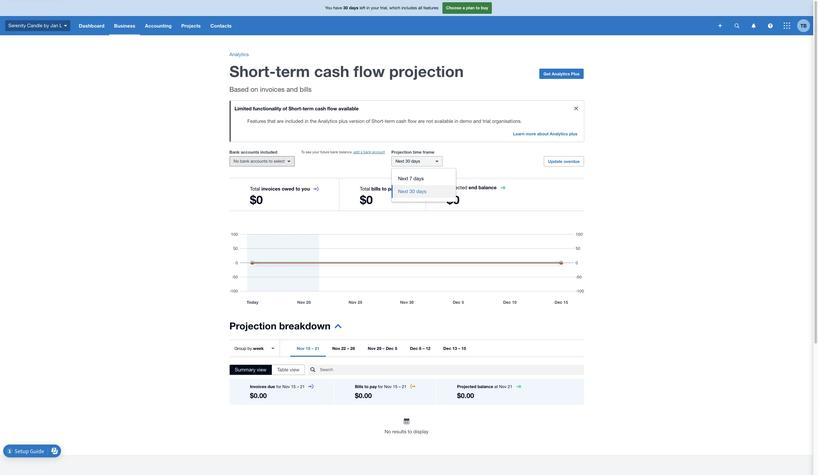 Task type: describe. For each thing, give the bounding box(es) containing it.
for inside invoices due for nov 15 – 21 $0.00
[[276, 385, 281, 389]]

a inside banner
[[463, 5, 465, 10]]

30 inside banner
[[343, 5, 348, 10]]

includes
[[401, 6, 417, 10]]

projection time frame
[[391, 150, 434, 155]]

plus
[[571, 71, 580, 76]]

1 horizontal spatial available
[[434, 118, 453, 124]]

future
[[320, 150, 329, 154]]

organisations.
[[492, 118, 522, 124]]

serenity candle by jan l button
[[0, 16, 74, 35]]

results
[[392, 429, 406, 435]]

21 inside projected balance at nov 21
[[508, 385, 512, 389]]

by inside popup button
[[44, 23, 49, 28]]

0 vertical spatial of
[[283, 106, 287, 111]]

0 horizontal spatial included
[[260, 150, 277, 155]]

limited functionality of short-term cash flow available
[[235, 106, 359, 111]]

1 are from the left
[[277, 118, 284, 124]]

12
[[426, 346, 430, 351]]

to inside banner
[[476, 5, 480, 10]]

1 vertical spatial flow
[[327, 106, 337, 111]]

nov 15 – 21
[[297, 346, 319, 351]]

l
[[59, 23, 62, 28]]

0 horizontal spatial bills
[[300, 85, 312, 93]]

owed
[[282, 186, 294, 192]]

dec 6 – 12
[[410, 346, 430, 351]]

select
[[274, 159, 285, 164]]

tb
[[800, 23, 807, 28]]

get analytics plus
[[544, 71, 580, 76]]

1 dec from the left
[[386, 346, 394, 351]]

1 horizontal spatial svg image
[[718, 24, 722, 28]]

features
[[247, 118, 266, 124]]

version
[[349, 118, 365, 124]]

the
[[310, 118, 317, 124]]

summary view
[[235, 367, 267, 373]]

for inside bills to pay for nov 15 – 21 $0.00
[[378, 385, 383, 389]]

projection breakdown
[[229, 320, 331, 332]]

1 vertical spatial term
[[303, 106, 314, 111]]

balance,
[[339, 150, 352, 154]]

trial
[[483, 118, 491, 124]]

$0 inside total invoices owed to you $0
[[250, 193, 263, 207]]

days for next 7 days button
[[414, 176, 424, 181]]

next 30 days button
[[392, 185, 456, 198]]

invoices due for nov 15 – 21 $0.00
[[250, 384, 305, 400]]

analytics inside button
[[552, 71, 570, 76]]

add
[[353, 150, 360, 154]]

dec 13 – 15
[[443, 346, 466, 351]]

invoices inside total invoices owed to you $0
[[261, 186, 280, 192]]

0 horizontal spatial short-
[[229, 62, 276, 80]]

22
[[341, 346, 346, 351]]

update overdue
[[548, 159, 580, 164]]

get analytics plus button
[[539, 69, 584, 79]]

overdue
[[564, 159, 580, 164]]

29
[[377, 346, 381, 351]]

no results to display
[[385, 429, 429, 435]]

and inside limited functionality of short-term cash flow available status
[[473, 118, 481, 124]]

by inside group by week
[[247, 346, 252, 351]]

due
[[268, 384, 275, 389]]

navigation inside banner
[[74, 16, 714, 35]]

to inside total invoices owed to you $0
[[296, 186, 300, 192]]

trial,
[[380, 6, 388, 10]]

next for next 30 days button
[[398, 189, 408, 194]]

bank inside no bank accounts to select popup button
[[240, 159, 249, 164]]

to inside popup button
[[269, 159, 273, 164]]

0 vertical spatial cash
[[314, 62, 349, 80]]

28
[[350, 346, 355, 351]]

functionality
[[253, 106, 281, 111]]

display
[[413, 429, 429, 435]]

7
[[410, 176, 412, 181]]

invoices
[[250, 384, 266, 389]]

2 are from the left
[[418, 118, 425, 124]]

on
[[251, 85, 258, 93]]

choose a plan to buy
[[446, 5, 488, 10]]

1 vertical spatial your
[[312, 150, 319, 154]]

next 30 days for next 30 days popup button on the top of page
[[396, 159, 420, 164]]

time
[[413, 150, 422, 155]]

at
[[494, 385, 498, 389]]

group containing next 7 days
[[392, 169, 456, 202]]

tb button
[[797, 16, 813, 35]]

short-term cash flow projection
[[229, 62, 464, 80]]

table
[[277, 367, 288, 373]]

1 horizontal spatial flow
[[354, 62, 385, 80]]

$0.00 inside bills to pay for nov 15 – 21 $0.00
[[355, 392, 372, 400]]

close image
[[570, 102, 583, 115]]

not
[[426, 118, 433, 124]]

2 horizontal spatial short-
[[371, 118, 385, 124]]

– inside invoices due for nov 15 – 21 $0.00
[[297, 385, 299, 389]]

you
[[302, 186, 310, 192]]

1 horizontal spatial bank
[[330, 150, 338, 154]]

to see your future bank balance, add a bank account
[[301, 150, 385, 154]]

dec for dec 6 – 12
[[410, 346, 418, 351]]

group
[[235, 346, 246, 351]]

1 vertical spatial plus
[[569, 131, 577, 136]]

have
[[333, 6, 342, 10]]

next for next 7 days button
[[398, 176, 408, 181]]

nov down 'breakdown'
[[297, 346, 305, 351]]

nov 22 – 28
[[332, 346, 355, 351]]

projected for end
[[447, 185, 467, 190]]

no for no results to display
[[385, 429, 391, 435]]

buy
[[481, 5, 488, 10]]

update overdue button
[[544, 156, 584, 167]]

nov 29 – dec 5
[[368, 346, 397, 351]]

week
[[253, 346, 264, 351]]

15 inside invoices due for nov 15 – 21 $0.00
[[291, 385, 296, 389]]

limited functionality of short-term cash flow available status
[[229, 101, 584, 142]]

days inside banner
[[349, 5, 358, 10]]

no bank accounts to select
[[234, 159, 285, 164]]

2 vertical spatial term
[[385, 118, 395, 124]]

3 $0 from the left
[[447, 193, 460, 207]]

total for you
[[250, 186, 260, 192]]

0 horizontal spatial in
[[305, 118, 308, 124]]

contacts
[[210, 23, 232, 29]]

demo
[[460, 118, 472, 124]]

learn
[[513, 131, 525, 136]]

contacts button
[[206, 16, 236, 35]]

accounting button
[[140, 16, 176, 35]]

0 vertical spatial accounts
[[241, 150, 259, 155]]

0 vertical spatial term
[[276, 62, 310, 80]]

21 inside invoices due for nov 15 – 21 $0.00
[[300, 385, 305, 389]]

1 horizontal spatial of
[[366, 118, 370, 124]]

next 7 days button
[[392, 172, 456, 185]]

bills to pay for nov 15 – 21 $0.00
[[355, 384, 407, 400]]

account
[[372, 150, 385, 154]]

nov inside projected balance at nov 21
[[499, 385, 507, 389]]

table view
[[277, 367, 300, 373]]

projects button
[[176, 16, 206, 35]]



Task type: vqa. For each thing, say whether or not it's contained in the screenshot.


Task type: locate. For each thing, give the bounding box(es) containing it.
days down time
[[411, 159, 420, 164]]

add a bank account link
[[353, 150, 385, 154]]

svg image
[[718, 24, 722, 28], [64, 25, 67, 27]]

projection breakdown view option group
[[229, 365, 305, 375]]

2 horizontal spatial dec
[[443, 346, 451, 351]]

next 30 days for next 30 days button
[[398, 189, 426, 194]]

next inside popup button
[[396, 159, 404, 164]]

accounting
[[145, 23, 172, 29]]

of
[[283, 106, 287, 111], [366, 118, 370, 124]]

projection for projection breakdown
[[229, 320, 276, 332]]

in left demo
[[454, 118, 458, 124]]

2 view from the left
[[290, 367, 300, 373]]

6
[[419, 346, 421, 351]]

0 vertical spatial short-
[[229, 62, 276, 80]]

your right see
[[312, 150, 319, 154]]

of right the functionality
[[283, 106, 287, 111]]

0 vertical spatial your
[[371, 6, 379, 10]]

0 horizontal spatial available
[[338, 106, 359, 111]]

next 30 days down projection time frame
[[396, 159, 420, 164]]

available right not
[[434, 118, 453, 124]]

dec for dec 13 – 15
[[443, 346, 451, 351]]

1 horizontal spatial dec
[[410, 346, 418, 351]]

– inside bills to pay for nov 15 – 21 $0.00
[[399, 385, 401, 389]]

2 horizontal spatial in
[[454, 118, 458, 124]]

see
[[306, 150, 311, 154]]

1 horizontal spatial are
[[418, 118, 425, 124]]

days for next 30 days button
[[416, 189, 426, 194]]

30 down "next 7 days"
[[410, 189, 415, 194]]

$0 inside total bills to pay $0
[[360, 193, 373, 207]]

30 inside next 30 days popup button
[[405, 159, 410, 164]]

next 30 days
[[396, 159, 420, 164], [398, 189, 426, 194]]

1 for from the left
[[276, 385, 281, 389]]

2 vertical spatial cash
[[396, 118, 406, 124]]

0 vertical spatial available
[[338, 106, 359, 111]]

1 $0.00 from the left
[[250, 392, 267, 400]]

accounts inside popup button
[[251, 159, 268, 164]]

serenity candle by jan l
[[8, 23, 62, 28]]

total bills to pay $0
[[360, 186, 396, 207]]

svg image inside serenity candle by jan l popup button
[[64, 25, 67, 27]]

are right that
[[277, 118, 284, 124]]

a left plan
[[463, 5, 465, 10]]

nov right at
[[499, 385, 507, 389]]

next 7 days
[[398, 176, 424, 181]]

available
[[338, 106, 359, 111], [434, 118, 453, 124]]

Search for a document search field
[[320, 365, 584, 376]]

2 horizontal spatial $0
[[447, 193, 460, 207]]

plus left version
[[339, 118, 348, 124]]

1 horizontal spatial plus
[[569, 131, 577, 136]]

bank right add
[[363, 150, 371, 154]]

1 vertical spatial cash
[[315, 106, 326, 111]]

available up version
[[338, 106, 359, 111]]

group
[[392, 169, 456, 202]]

1 horizontal spatial short-
[[288, 106, 303, 111]]

days
[[349, 5, 358, 10], [411, 159, 420, 164], [414, 176, 424, 181], [416, 189, 426, 194]]

0 horizontal spatial projection
[[229, 320, 276, 332]]

projection
[[389, 62, 464, 80]]

0 vertical spatial bills
[[300, 85, 312, 93]]

1 vertical spatial next
[[398, 176, 408, 181]]

frame
[[423, 150, 434, 155]]

bank
[[229, 150, 240, 155]]

days left left
[[349, 5, 358, 10]]

– for 28
[[347, 346, 349, 351]]

no left 'results'
[[385, 429, 391, 435]]

cash
[[314, 62, 349, 80], [315, 106, 326, 111], [396, 118, 406, 124]]

0 vertical spatial invoices
[[260, 85, 285, 93]]

0 vertical spatial no
[[234, 159, 239, 164]]

0 horizontal spatial bank
[[240, 159, 249, 164]]

days inside popup button
[[411, 159, 420, 164]]

in
[[366, 6, 370, 10], [305, 118, 308, 124], [454, 118, 458, 124]]

banner
[[0, 0, 813, 35]]

1 vertical spatial projection
[[229, 320, 276, 332]]

1 horizontal spatial $0.00
[[355, 392, 372, 400]]

projects
[[181, 23, 201, 29]]

1 view from the left
[[257, 367, 267, 373]]

– for 21
[[312, 346, 314, 351]]

nov inside bills to pay for nov 15 – 21 $0.00
[[384, 385, 392, 389]]

view
[[257, 367, 267, 373], [290, 367, 300, 373]]

for right due
[[276, 385, 281, 389]]

1 horizontal spatial your
[[371, 6, 379, 10]]

dec left 5
[[386, 346, 394, 351]]

total inside total invoices owed to you $0
[[250, 186, 260, 192]]

1 horizontal spatial projection
[[391, 150, 412, 155]]

15 inside bills to pay for nov 15 – 21 $0.00
[[393, 385, 397, 389]]

1 horizontal spatial pay
[[388, 186, 396, 192]]

end
[[469, 185, 477, 190]]

no bank accounts to select button
[[229, 156, 295, 167]]

bank accounts included
[[229, 150, 277, 155]]

1 vertical spatial no
[[385, 429, 391, 435]]

and
[[286, 85, 298, 93], [473, 118, 481, 124]]

2 $0 from the left
[[360, 193, 373, 207]]

in right left
[[366, 6, 370, 10]]

dashboard
[[79, 23, 104, 29]]

1 vertical spatial next 30 days
[[398, 189, 426, 194]]

3 $0.00 from the left
[[457, 392, 474, 400]]

1 horizontal spatial total
[[360, 186, 370, 192]]

a right add
[[361, 150, 362, 154]]

0 vertical spatial balance
[[479, 185, 497, 190]]

which
[[389, 6, 400, 10]]

1 vertical spatial available
[[434, 118, 453, 124]]

1 horizontal spatial bills
[[371, 186, 381, 192]]

plus down close icon
[[569, 131, 577, 136]]

accounts
[[241, 150, 259, 155], [251, 159, 268, 164]]

13
[[452, 346, 457, 351]]

30 for next 30 days button
[[410, 189, 415, 194]]

0 horizontal spatial of
[[283, 106, 287, 111]]

nov
[[297, 346, 305, 351], [332, 346, 340, 351], [368, 346, 376, 351], [282, 385, 290, 389], [384, 385, 392, 389], [499, 385, 507, 389]]

included up no bank accounts to select popup button
[[260, 150, 277, 155]]

choose
[[446, 5, 461, 10]]

projection inside projection breakdown button
[[229, 320, 276, 332]]

dashboard link
[[74, 16, 109, 35]]

no down bank
[[234, 159, 239, 164]]

nov right due
[[282, 385, 290, 389]]

2 dec from the left
[[410, 346, 418, 351]]

you have 30 days left in your trial, which includes all features
[[325, 5, 438, 10]]

short- right version
[[371, 118, 385, 124]]

no for no bank accounts to select
[[234, 159, 239, 164]]

get
[[544, 71, 551, 76]]

projected down search for a document search box
[[457, 384, 476, 389]]

2 vertical spatial next
[[398, 189, 408, 194]]

based
[[229, 85, 249, 93]]

0 horizontal spatial and
[[286, 85, 298, 93]]

about
[[537, 131, 549, 136]]

0 horizontal spatial plus
[[339, 118, 348, 124]]

0 vertical spatial by
[[44, 23, 49, 28]]

of right version
[[366, 118, 370, 124]]

0 horizontal spatial view
[[257, 367, 267, 373]]

candle
[[27, 23, 42, 28]]

1 horizontal spatial a
[[463, 5, 465, 10]]

1 vertical spatial and
[[473, 118, 481, 124]]

total inside total bills to pay $0
[[360, 186, 370, 192]]

and left trial
[[473, 118, 481, 124]]

0 vertical spatial pay
[[388, 186, 396, 192]]

summary
[[235, 367, 255, 373]]

$0.00 down the invoices
[[250, 392, 267, 400]]

projected balance at nov 21
[[457, 384, 512, 389]]

– for 15
[[458, 346, 460, 351]]

– for dec
[[383, 346, 385, 351]]

1 vertical spatial short-
[[288, 106, 303, 111]]

30 for next 30 days popup button on the top of page
[[405, 159, 410, 164]]

1 vertical spatial of
[[366, 118, 370, 124]]

for
[[276, 385, 281, 389], [378, 385, 383, 389]]

1 horizontal spatial and
[[473, 118, 481, 124]]

21
[[315, 346, 319, 351], [300, 385, 305, 389], [402, 385, 407, 389], [508, 385, 512, 389]]

0 horizontal spatial dec
[[386, 346, 394, 351]]

1 vertical spatial 30
[[405, 159, 410, 164]]

next 30 days down "next 7 days"
[[398, 189, 426, 194]]

30 down projection time frame
[[405, 159, 410, 164]]

invoices
[[260, 85, 285, 93], [261, 186, 280, 192]]

1 horizontal spatial included
[[285, 118, 303, 124]]

2 horizontal spatial bank
[[363, 150, 371, 154]]

30 inside next 30 days button
[[410, 189, 415, 194]]

next down "next 7 days"
[[398, 189, 408, 194]]

included
[[285, 118, 303, 124], [260, 150, 277, 155]]

nov left the 29
[[368, 346, 376, 351]]

next 30 days button
[[391, 156, 443, 167]]

2 $0.00 from the left
[[355, 392, 372, 400]]

serenity
[[8, 23, 26, 28]]

0 horizontal spatial total
[[250, 186, 260, 192]]

banner containing tb
[[0, 0, 813, 35]]

view right the "summary"
[[257, 367, 267, 373]]

bills inside total bills to pay $0
[[371, 186, 381, 192]]

a
[[463, 5, 465, 10], [361, 150, 362, 154]]

0 vertical spatial next 30 days
[[396, 159, 420, 164]]

2 for from the left
[[378, 385, 383, 389]]

2 horizontal spatial flow
[[408, 118, 417, 124]]

balance
[[479, 185, 497, 190], [478, 384, 493, 389]]

accounts down the bank accounts included
[[251, 159, 268, 164]]

bills
[[355, 384, 363, 389]]

pay inside bills to pay for nov 15 – 21 $0.00
[[370, 384, 377, 389]]

21 inside bills to pay for nov 15 – 21 $0.00
[[402, 385, 407, 389]]

0 horizontal spatial a
[[361, 150, 362, 154]]

5
[[395, 346, 397, 351]]

features
[[423, 6, 438, 10]]

–
[[312, 346, 314, 351], [347, 346, 349, 351], [383, 346, 385, 351], [423, 346, 425, 351], [458, 346, 460, 351], [297, 385, 299, 389], [399, 385, 401, 389]]

0 horizontal spatial for
[[276, 385, 281, 389]]

1 vertical spatial pay
[[370, 384, 377, 389]]

next left 7
[[398, 176, 408, 181]]

1 vertical spatial included
[[260, 150, 277, 155]]

3 dec from the left
[[443, 346, 451, 351]]

view for table view
[[290, 367, 300, 373]]

to
[[301, 150, 305, 154]]

bank down the bank accounts included
[[240, 159, 249, 164]]

1 vertical spatial accounts
[[251, 159, 268, 164]]

balance right end
[[479, 185, 497, 190]]

0 vertical spatial plus
[[339, 118, 348, 124]]

$0.00 down bills
[[355, 392, 372, 400]]

projection for projection time frame
[[391, 150, 412, 155]]

list box containing next 7 days
[[392, 169, 456, 202]]

in inside you have 30 days left in your trial, which includes all features
[[366, 6, 370, 10]]

projection
[[391, 150, 412, 155], [229, 320, 276, 332]]

1 $0 from the left
[[250, 193, 263, 207]]

dec left 6
[[410, 346, 418, 351]]

total for $0
[[360, 186, 370, 192]]

1 vertical spatial projected
[[457, 384, 476, 389]]

1 vertical spatial bills
[[371, 186, 381, 192]]

all
[[418, 6, 422, 10]]

learn more about analytics plus link
[[509, 129, 581, 139]]

that
[[267, 118, 276, 124]]

short- up on
[[229, 62, 276, 80]]

next
[[396, 159, 404, 164], [398, 176, 408, 181], [398, 189, 408, 194]]

view for summary view
[[257, 367, 267, 373]]

left
[[360, 6, 365, 10]]

30
[[343, 5, 348, 10], [405, 159, 410, 164], [410, 189, 415, 194]]

are left not
[[418, 118, 425, 124]]

0 vertical spatial next
[[396, 159, 404, 164]]

0 vertical spatial projection
[[391, 150, 412, 155]]

days down next 7 days button
[[416, 189, 426, 194]]

projected for balance
[[457, 384, 476, 389]]

0 vertical spatial 30
[[343, 5, 348, 10]]

no inside popup button
[[234, 159, 239, 164]]

navigation containing dashboard
[[74, 16, 714, 35]]

nov left '22'
[[332, 346, 340, 351]]

projection left time
[[391, 150, 412, 155]]

0 horizontal spatial by
[[44, 23, 49, 28]]

bills
[[300, 85, 312, 93], [371, 186, 381, 192]]

0 vertical spatial included
[[285, 118, 303, 124]]

0 vertical spatial a
[[463, 5, 465, 10]]

analytics link
[[229, 52, 249, 57]]

in left the
[[305, 118, 308, 124]]

balance left at
[[478, 384, 493, 389]]

by left "jan"
[[44, 23, 49, 28]]

30 right have
[[343, 5, 348, 10]]

limited
[[235, 106, 252, 111]]

to inside bills to pay for nov 15 – 21 $0.00
[[365, 384, 369, 389]]

invoices right on
[[260, 85, 285, 93]]

projected left end
[[447, 185, 467, 190]]

0 vertical spatial projected
[[447, 185, 467, 190]]

learn more about analytics plus
[[513, 131, 577, 136]]

1 horizontal spatial $0
[[360, 193, 373, 207]]

and up limited functionality of short-term cash flow available
[[286, 85, 298, 93]]

1 horizontal spatial no
[[385, 429, 391, 435]]

to
[[476, 5, 480, 10], [269, 159, 273, 164], [296, 186, 300, 192], [382, 186, 387, 192], [365, 384, 369, 389], [408, 429, 412, 435]]

1 total from the left
[[250, 186, 260, 192]]

included down limited functionality of short-term cash flow available
[[285, 118, 303, 124]]

accounts up no bank accounts to select
[[241, 150, 259, 155]]

by left week
[[247, 346, 252, 351]]

short- right the functionality
[[288, 106, 303, 111]]

$0.00 inside invoices due for nov 15 – 21 $0.00
[[250, 392, 267, 400]]

0 vertical spatial flow
[[354, 62, 385, 80]]

2 vertical spatial flow
[[408, 118, 417, 124]]

by
[[44, 23, 49, 28], [247, 346, 252, 351]]

dec left 13
[[443, 346, 451, 351]]

0 vertical spatial and
[[286, 85, 298, 93]]

update
[[548, 159, 562, 164]]

– for 12
[[423, 346, 425, 351]]

total invoices owed to you $0
[[250, 186, 310, 207]]

pay inside total bills to pay $0
[[388, 186, 396, 192]]

2 total from the left
[[360, 186, 370, 192]]

to inside total bills to pay $0
[[382, 186, 387, 192]]

days right 7
[[414, 176, 424, 181]]

projection up group by week
[[229, 320, 276, 332]]

1 horizontal spatial in
[[366, 6, 370, 10]]

1 horizontal spatial by
[[247, 346, 252, 351]]

$0.00 down projected balance at nov 21
[[457, 392, 474, 400]]

svg image
[[784, 22, 790, 29], [734, 23, 739, 28], [751, 23, 756, 28], [768, 23, 773, 28]]

list box
[[392, 169, 456, 202]]

view right table
[[290, 367, 300, 373]]

1 horizontal spatial view
[[290, 367, 300, 373]]

2 vertical spatial short-
[[371, 118, 385, 124]]

1 vertical spatial a
[[361, 150, 362, 154]]

0 horizontal spatial your
[[312, 150, 319, 154]]

are
[[277, 118, 284, 124], [418, 118, 425, 124]]

0 horizontal spatial $0.00
[[250, 392, 267, 400]]

next 30 days inside next 30 days popup button
[[396, 159, 420, 164]]

0 horizontal spatial are
[[277, 118, 284, 124]]

no
[[234, 159, 239, 164], [385, 429, 391, 435]]

jan
[[50, 23, 58, 28]]

included inside limited functionality of short-term cash flow available status
[[285, 118, 303, 124]]

breakdown
[[279, 320, 331, 332]]

next down projection time frame
[[396, 159, 404, 164]]

navigation
[[74, 16, 714, 35]]

1 horizontal spatial for
[[378, 385, 383, 389]]

analytics
[[229, 52, 249, 57], [552, 71, 570, 76], [318, 118, 337, 124], [550, 131, 568, 136]]

invoices left the owed
[[261, 186, 280, 192]]

1 vertical spatial balance
[[478, 384, 493, 389]]

0 horizontal spatial flow
[[327, 106, 337, 111]]

0 horizontal spatial svg image
[[64, 25, 67, 27]]

your left trial,
[[371, 6, 379, 10]]

your inside you have 30 days left in your trial, which includes all features
[[371, 6, 379, 10]]

bank right future
[[330, 150, 338, 154]]

projected inside projected end balance
[[447, 185, 467, 190]]

2 horizontal spatial $0.00
[[457, 392, 474, 400]]

nov inside invoices due for nov 15 – 21 $0.00
[[282, 385, 290, 389]]

next for next 30 days popup button on the top of page
[[396, 159, 404, 164]]

0 horizontal spatial no
[[234, 159, 239, 164]]

for right bills
[[378, 385, 383, 389]]

nov right bills
[[384, 385, 392, 389]]

flow
[[354, 62, 385, 80], [327, 106, 337, 111], [408, 118, 417, 124]]

2 vertical spatial 30
[[410, 189, 415, 194]]

next 30 days inside next 30 days button
[[398, 189, 426, 194]]

days for next 30 days popup button on the top of page
[[411, 159, 420, 164]]

group by week
[[235, 346, 264, 351]]



